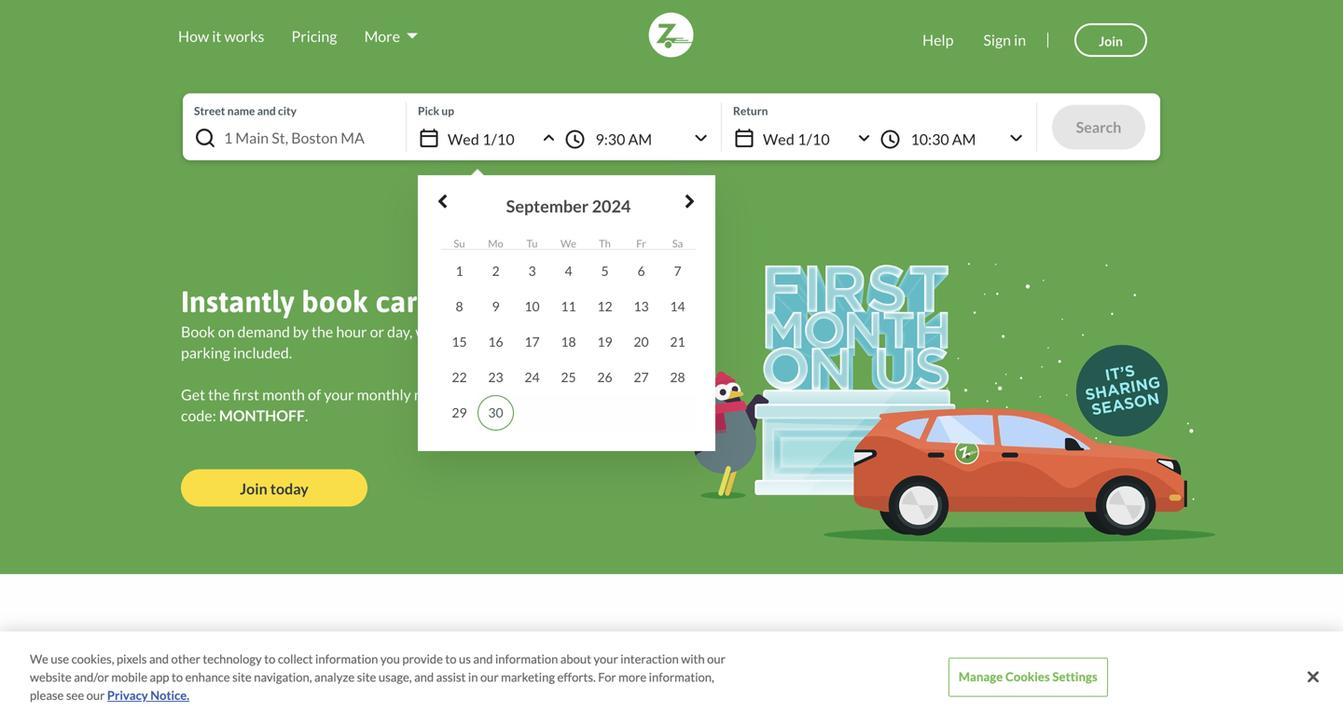 Task type: vqa. For each thing, say whether or not it's contained in the screenshot.


Task type: locate. For each thing, give the bounding box(es) containing it.
information up marketing
[[495, 652, 558, 667]]

1 horizontal spatial we
[[561, 237, 576, 250]]

1 vertical spatial you
[[380, 652, 400, 667]]

calendar image down return
[[733, 127, 756, 149]]

time outline image
[[879, 128, 902, 151]]

1 am from the left
[[628, 130, 652, 148]]

other
[[171, 652, 200, 667]]

settings
[[1053, 670, 1098, 685]]

works right it
[[224, 27, 264, 45]]

how for how zipcar works
[[553, 632, 614, 666]]

more
[[364, 27, 400, 45]]

information up analyze
[[315, 652, 378, 667]]

fr
[[636, 237, 646, 250]]

1 vertical spatial on
[[498, 386, 515, 404]]

1 horizontal spatial how
[[553, 632, 614, 666]]

efforts.
[[557, 670, 596, 685]]

and
[[257, 104, 276, 117], [472, 323, 496, 341], [149, 652, 169, 667], [473, 652, 493, 667], [414, 670, 434, 685]]

26 button
[[587, 360, 623, 395]]

2 am from the left
[[952, 130, 976, 148]]

am right 10:30
[[952, 130, 976, 148]]

calendar image down pick
[[418, 127, 440, 149]]

27
[[634, 369, 649, 385]]

calendar image
[[418, 127, 440, 149], [733, 127, 756, 149]]

help
[[923, 31, 954, 49]]

21
[[670, 334, 685, 350]]

1 vertical spatial the
[[208, 386, 230, 404]]

2 horizontal spatial our
[[707, 652, 726, 667]]

your up the for
[[594, 652, 618, 667]]

12 button
[[587, 289, 623, 324]]

month
[[262, 386, 305, 404]]

1 vertical spatial how
[[553, 632, 614, 666]]

0 horizontal spatial how
[[178, 27, 209, 45]]

the
[[312, 323, 333, 341], [208, 386, 230, 404]]

pricing
[[291, 27, 337, 45]]

5 button
[[587, 253, 623, 289]]

monthoff
[[219, 406, 305, 425]]

cookies
[[1006, 670, 1050, 685]]

20 button
[[623, 324, 659, 360]]

0 vertical spatial we
[[561, 237, 576, 250]]

1 site from the left
[[232, 670, 252, 685]]

mo
[[488, 237, 503, 250]]

search image
[[194, 127, 216, 149]]

0 horizontal spatial join
[[240, 480, 267, 498]]

1 horizontal spatial information
[[495, 652, 558, 667]]

we inside the we use cookies, pixels and other technology to collect information you provide to us and information about your interaction with our website and/or mobile app to enhance site navigation, analyze site usage, and assist in our marketing efforts. for more information, please see our
[[30, 652, 48, 667]]

we left use
[[30, 652, 48, 667]]

you up 'dedicated'
[[504, 284, 551, 319]]

monthoff .
[[219, 406, 308, 425]]

1 horizontal spatial calendar image
[[733, 127, 756, 149]]

instantly
[[181, 284, 295, 319]]

and right 'us'
[[473, 652, 493, 667]]

cookies,
[[71, 652, 114, 667]]

1 horizontal spatial am
[[952, 130, 976, 148]]

1 horizontal spatial our
[[480, 670, 499, 685]]

september 2024
[[506, 196, 631, 216]]

privacy
[[107, 688, 148, 703]]

today
[[270, 480, 309, 498]]

street name and city
[[194, 104, 297, 117]]

menu bar
[[166, 19, 423, 49]]

1 horizontal spatial the
[[312, 323, 333, 341]]

with up information,
[[681, 652, 705, 667]]

0 vertical spatial on
[[218, 323, 235, 341]]

our left marketing
[[480, 670, 499, 685]]

1 Main St, Boston MA text field
[[183, 127, 406, 149]]

your inside get the first month of your monthly membership on us* with code:
[[324, 386, 354, 404]]

return
[[733, 104, 768, 117]]

14 button
[[659, 289, 696, 324]]

0 vertical spatial you
[[504, 284, 551, 319]]

12
[[597, 298, 612, 314]]

manage cookies settings button
[[948, 658, 1108, 697]]

time outline image
[[564, 128, 586, 151]]

how left it
[[178, 27, 209, 45]]

we for we
[[561, 237, 576, 250]]

technology
[[203, 652, 262, 667]]

the right get
[[208, 386, 230, 404]]

on right book
[[218, 323, 235, 341]]

sign in link
[[969, 31, 1049, 49]]

membership
[[414, 386, 495, 404]]

0 vertical spatial how
[[178, 27, 209, 45]]

with inside the we use cookies, pixels and other technology to collect information you provide to us and information about your interaction with our website and/or mobile app to enhance site navigation, analyze site usage, and assist in our marketing efforts. for more information, please see our
[[681, 652, 705, 667]]

name
[[227, 104, 255, 117]]

on inside book on demand by the hour or day, with gas and dedicated parking included.
[[218, 323, 235, 341]]

2 calendar image from the left
[[733, 127, 756, 149]]

1 vertical spatial join
[[240, 480, 267, 498]]

0 vertical spatial works
[[224, 27, 264, 45]]

join
[[1099, 33, 1123, 49], [240, 480, 267, 498]]

our down and/or
[[86, 688, 105, 703]]

works up information,
[[712, 632, 790, 666]]

9:30 am
[[596, 130, 652, 148]]

13 button
[[623, 289, 659, 324]]

with down 25
[[541, 386, 570, 404]]

works inside how it works link
[[224, 27, 264, 45]]

0 horizontal spatial you
[[380, 652, 400, 667]]

information,
[[649, 670, 714, 685]]

in inside navigation
[[1014, 31, 1026, 49]]

0 vertical spatial in
[[1014, 31, 1026, 49]]

to right the 'app' at the bottom left of page
[[172, 670, 183, 685]]

how up efforts. on the bottom left of the page
[[553, 632, 614, 666]]

in down 'us'
[[468, 670, 478, 685]]

menu bar containing how it works
[[166, 19, 423, 49]]

and right 15
[[472, 323, 496, 341]]

1 vertical spatial in
[[468, 670, 478, 685]]

your right of
[[324, 386, 354, 404]]

0 vertical spatial the
[[312, 323, 333, 341]]

you
[[504, 284, 551, 319], [380, 652, 400, 667]]

works for how zipcar works
[[712, 632, 790, 666]]

first
[[233, 386, 259, 404]]

how it works
[[178, 27, 264, 45]]

0 horizontal spatial information
[[315, 652, 378, 667]]

0 horizontal spatial works
[[224, 27, 264, 45]]

1 horizontal spatial your
[[594, 652, 618, 667]]

to up "navigation,"
[[264, 652, 275, 667]]

the right by
[[312, 323, 333, 341]]

in right sign
[[1014, 31, 1026, 49]]

17
[[525, 334, 540, 350]]

0 horizontal spatial am
[[628, 130, 652, 148]]

to
[[264, 652, 275, 667], [445, 652, 457, 667], [172, 670, 183, 685]]

join for join today
[[240, 480, 267, 498]]

we up 4
[[561, 237, 576, 250]]

0 horizontal spatial site
[[232, 670, 252, 685]]

you inside the we use cookies, pixels and other technology to collect information you provide to us and information about your interaction with our website and/or mobile app to enhance site navigation, analyze site usage, and assist in our marketing efforts. for more information, please see our
[[380, 652, 400, 667]]

0 vertical spatial with
[[541, 386, 570, 404]]

you up usage,
[[380, 652, 400, 667]]

7
[[674, 263, 681, 279]]

works for how it works
[[224, 27, 264, 45]]

1 vertical spatial works
[[712, 632, 790, 666]]

0 horizontal spatial in
[[468, 670, 478, 685]]

our up information,
[[707, 652, 726, 667]]

30 button
[[478, 395, 514, 431]]

see
[[66, 688, 84, 703]]

included.
[[233, 344, 292, 362]]

us*
[[518, 386, 538, 404]]

0 horizontal spatial your
[[324, 386, 354, 404]]

book
[[302, 284, 368, 319]]

city
[[278, 104, 297, 117]]

to left 'us'
[[445, 652, 457, 667]]

0 horizontal spatial the
[[208, 386, 230, 404]]

0 horizontal spatial with
[[541, 386, 570, 404]]

1 horizontal spatial with
[[681, 652, 705, 667]]

1 horizontal spatial site
[[357, 670, 376, 685]]

24
[[525, 369, 540, 385]]

0 vertical spatial your
[[324, 386, 354, 404]]

site left usage,
[[357, 670, 376, 685]]

up
[[442, 104, 454, 117]]

11
[[561, 298, 576, 314]]

notice.
[[150, 688, 189, 703]]

app
[[150, 670, 169, 685]]

by
[[293, 323, 309, 341]]

th
[[599, 237, 611, 250]]

17 button
[[514, 324, 550, 360]]

navigation
[[0, 0, 1343, 72], [166, 0, 1162, 72]]

pricing link
[[288, 19, 341, 48]]

day,
[[387, 323, 413, 341]]

28 button
[[659, 360, 696, 395]]

1 horizontal spatial works
[[712, 632, 790, 666]]

1 horizontal spatial join
[[1099, 33, 1123, 49]]

how inside 'menu bar'
[[178, 27, 209, 45]]

1 vertical spatial your
[[594, 652, 618, 667]]

on down the 23
[[498, 386, 515, 404]]

please
[[30, 688, 64, 703]]

0 horizontal spatial on
[[218, 323, 235, 341]]

1 vertical spatial we
[[30, 652, 48, 667]]

0 horizontal spatial we
[[30, 652, 48, 667]]

1 horizontal spatial on
[[498, 386, 515, 404]]

0 horizontal spatial calendar image
[[418, 127, 440, 149]]

site down "technology"
[[232, 670, 252, 685]]

more link
[[361, 19, 423, 48]]

1 vertical spatial our
[[480, 670, 499, 685]]

1 horizontal spatial you
[[504, 284, 551, 319]]

am
[[628, 130, 652, 148], [952, 130, 976, 148]]

am right 9:30
[[628, 130, 652, 148]]

0 vertical spatial join
[[1099, 33, 1123, 49]]

code:
[[181, 406, 216, 425]]

2 horizontal spatial to
[[445, 652, 457, 667]]

0 horizontal spatial our
[[86, 688, 105, 703]]

8 button
[[441, 289, 478, 324]]

Date text field
[[448, 130, 538, 149]]

10 button
[[514, 289, 550, 324]]

and/or
[[74, 670, 109, 685]]

1 horizontal spatial in
[[1014, 31, 1026, 49]]

1 vertical spatial with
[[681, 652, 705, 667]]

it
[[212, 27, 221, 45]]

and inside book on demand by the hour or day, with gas and dedicated parking included.
[[472, 323, 496, 341]]

zipcar
[[621, 632, 705, 666]]



Task type: describe. For each thing, give the bounding box(es) containing it.
join today
[[240, 480, 309, 498]]

23
[[488, 369, 503, 385]]

3
[[528, 263, 536, 279]]

the inside book on demand by the hour or day, with gas and dedicated parking included.
[[312, 323, 333, 341]]

home image
[[649, 13, 694, 57]]

1 button
[[441, 253, 478, 289]]

book on demand by the hour or day, with gas and dedicated parking included.
[[181, 323, 564, 362]]

how for how it works
[[178, 27, 209, 45]]

hour
[[336, 323, 367, 341]]

september
[[506, 196, 589, 216]]

1 calendar image from the left
[[418, 127, 440, 149]]

tu
[[527, 237, 538, 250]]

am for 10:30 am
[[952, 130, 976, 148]]

your inside the we use cookies, pixels and other technology to collect information you provide to us and information about your interaction with our website and/or mobile app to enhance site navigation, analyze site usage, and assist in our marketing efforts. for more information, please see our
[[594, 652, 618, 667]]

23 button
[[478, 360, 514, 395]]

13
[[634, 298, 649, 314]]

monthly
[[357, 386, 411, 404]]

chevron up image
[[538, 127, 560, 149]]

9 button
[[478, 289, 514, 324]]

5
[[601, 263, 609, 279]]

0 horizontal spatial to
[[172, 670, 183, 685]]

privacy notice.
[[107, 688, 189, 703]]

18
[[561, 334, 576, 350]]

manage cookies settings
[[959, 670, 1098, 685]]

6
[[637, 263, 645, 279]]

3 button
[[514, 253, 550, 289]]

pick up
[[418, 104, 454, 117]]

25
[[561, 369, 576, 385]]

1 information from the left
[[315, 652, 378, 667]]

2024
[[592, 196, 631, 216]]

navigation,
[[254, 670, 312, 685]]

we for we use cookies, pixels and other technology to collect information you provide to us and information about your interaction with our website and/or mobile app to enhance site navigation, analyze site usage, and assist in our marketing efforts. for more information, please see our
[[30, 652, 48, 667]]

am for 9:30 am
[[628, 130, 652, 148]]

on inside get the first month of your monthly membership on us* with code:
[[498, 386, 515, 404]]

6 button
[[623, 253, 659, 289]]

28
[[670, 369, 685, 385]]

us
[[459, 652, 471, 667]]

collect
[[278, 652, 313, 667]]

with gas
[[415, 323, 469, 341]]

15
[[452, 334, 467, 350]]

enhance
[[185, 670, 230, 685]]

get
[[181, 386, 205, 404]]

for
[[598, 670, 616, 685]]

more
[[619, 670, 647, 685]]

10
[[525, 298, 540, 314]]

4 button
[[550, 253, 587, 289]]

marketing
[[501, 670, 555, 685]]

book
[[181, 323, 215, 341]]

26
[[597, 369, 612, 385]]

demand
[[237, 323, 290, 341]]

9
[[492, 298, 500, 314]]

and left city
[[257, 104, 276, 117]]

21 button
[[659, 324, 696, 360]]

2 navigation from the left
[[166, 0, 1162, 72]]

in inside the we use cookies, pixels and other technology to collect information you provide to us and information about your interaction with our website and/or mobile app to enhance site navigation, analyze site usage, and assist in our marketing efforts. for more information, please see our
[[468, 670, 478, 685]]

2 information from the left
[[495, 652, 558, 667]]

10:30 am
[[911, 130, 976, 148]]

22
[[452, 369, 467, 385]]

promotion image
[[0, 183, 1343, 575]]

Date text field
[[763, 130, 853, 149]]

18 button
[[550, 324, 587, 360]]

24 button
[[514, 360, 550, 395]]

22 button
[[441, 360, 478, 395]]

0 vertical spatial our
[[707, 652, 726, 667]]

about
[[560, 652, 591, 667]]

1 navigation from the left
[[0, 0, 1343, 72]]

16
[[488, 334, 503, 350]]

interaction
[[620, 652, 679, 667]]

and up the 'app' at the bottom left of page
[[149, 652, 169, 667]]

sign in
[[984, 31, 1026, 49]]

join link
[[1075, 23, 1147, 57]]

su
[[454, 237, 465, 250]]

8
[[456, 298, 463, 314]]

1 horizontal spatial to
[[264, 652, 275, 667]]

pixels
[[117, 652, 147, 667]]

20
[[634, 334, 649, 350]]

sa
[[672, 237, 683, 250]]

29 button
[[441, 395, 478, 431]]

29
[[452, 405, 467, 421]]

assist
[[436, 670, 466, 685]]

2 vertical spatial our
[[86, 688, 105, 703]]

1
[[456, 263, 463, 279]]

chevron down image
[[853, 127, 875, 149]]

privacy alert dialog
[[0, 632, 1343, 727]]

mobile
[[111, 670, 147, 685]]

and down provide at the left of page
[[414, 670, 434, 685]]

15 button
[[441, 324, 478, 360]]

11 button
[[550, 289, 587, 324]]

near
[[437, 284, 496, 319]]

website
[[30, 670, 72, 685]]

the inside get the first month of your monthly membership on us* with code:
[[208, 386, 230, 404]]

19
[[597, 334, 612, 350]]

cars
[[375, 284, 429, 319]]

2 site from the left
[[357, 670, 376, 685]]

dedicated
[[499, 323, 564, 341]]

instantly book cars near you
[[181, 284, 551, 319]]

street
[[194, 104, 225, 117]]

16 button
[[478, 324, 514, 360]]

join for join
[[1099, 33, 1123, 49]]

2
[[492, 263, 500, 279]]

sign
[[984, 31, 1011, 49]]

how zipcar works
[[553, 632, 790, 666]]

usage,
[[379, 670, 412, 685]]

with inside get the first month of your monthly membership on us* with code:
[[541, 386, 570, 404]]

help link
[[908, 30, 969, 51]]



